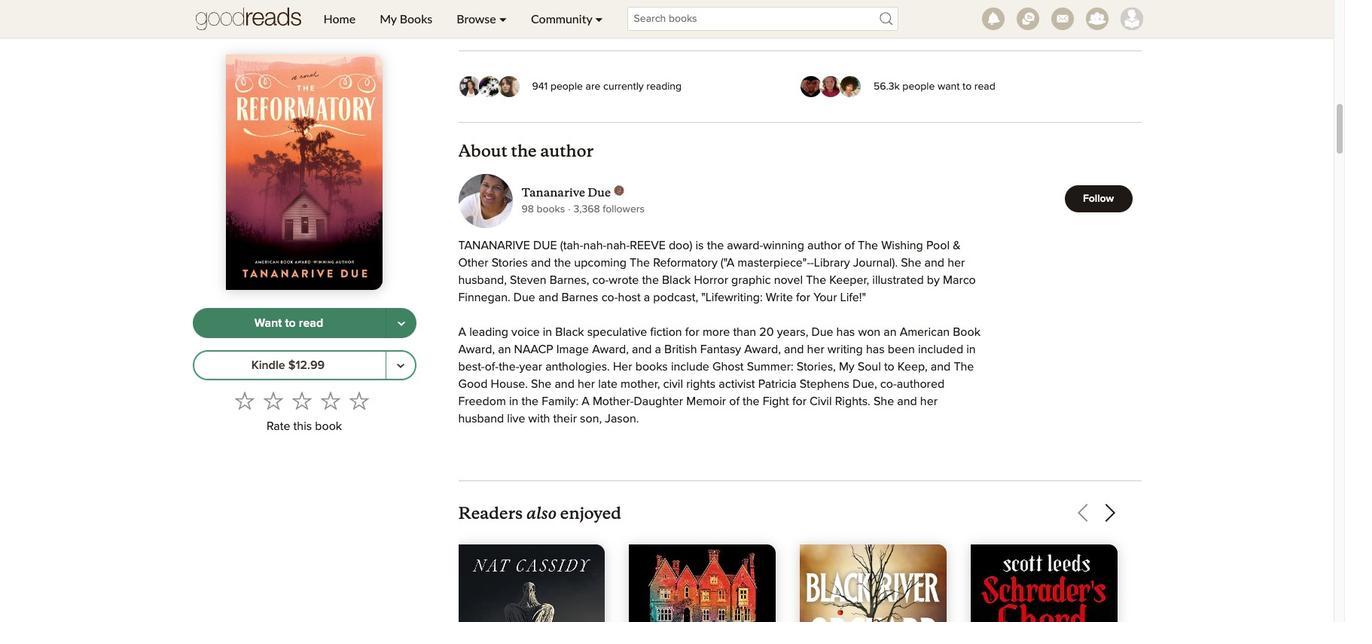 Task type: describe. For each thing, give the bounding box(es) containing it.
fewer details button
[[458, 14, 543, 33]]

2 nah- from the left
[[607, 240, 630, 252]]

good
[[458, 378, 488, 390]]

of inside a leading voice in black speculative fiction for more than 20 years, due has won an american book award, an naacp image award, and a british fantasy award, and her writing has been included in best-of-the-year anthologies. her books include ghost summer: stories, my soul to keep, and the good house. she and her late mother, civil rights activist patricia stephens due, co-authored freedom in the family: a mother-daughter memoir of the fight for civil rights. she and her husband live with their son, jason.
[[729, 396, 740, 408]]

3,368 followers
[[574, 204, 645, 214]]

followers
[[603, 204, 645, 214]]

$12.99
[[288, 359, 325, 371]]

0 vertical spatial books
[[537, 204, 565, 214]]

year
[[519, 361, 542, 373]]

of inside "tananarive due (tah-nah-nah-reeve doo) is the award-winning author of the wishing pool & other stories and the upcoming the reformatory ("a masterpiece"--library journal). she and her husband, steven barnes, co-wrote the black horror graphic novel the keeper, illustrated by marco finnegan. due and barnes co-host a podcast, "lifewriting: write for your life!""
[[845, 240, 855, 252]]

kindle $12.99 link
[[192, 351, 386, 381]]

more
[[703, 326, 730, 338]]

british
[[664, 344, 697, 356]]

▾ for browse ▾
[[499, 11, 507, 26]]

late
[[598, 378, 618, 390]]

your
[[814, 292, 837, 304]]

book
[[315, 421, 342, 433]]

rate this book element
[[192, 387, 416, 439]]

kindle $12.99
[[251, 359, 325, 371]]

steven
[[510, 274, 547, 286]]

reformatory
[[653, 257, 718, 269]]

▾ for community ▾
[[595, 11, 603, 26]]

pool
[[927, 240, 950, 252]]

anthologies.
[[546, 361, 610, 373]]

books inside a leading voice in black speculative fiction for more than 20 years, due has won an american book award, an naacp image award, and a british fantasy award, and her writing has been included in best-of-the-year anthologies. her books include ghost summer: stories, my soul to keep, and the good house. she and her late mother, civil rights activist patricia stephens due, co-authored freedom in the family: a mother-daughter memoir of the fight for civil rights. she and her husband live with their son, jason.
[[636, 361, 668, 373]]

people for want
[[903, 81, 935, 92]]

and down 'due'
[[531, 257, 551, 269]]

upcoming
[[574, 257, 627, 269]]

reading
[[647, 81, 682, 92]]

fewer details
[[458, 18, 521, 29]]

details
[[490, 18, 521, 29]]

american
[[900, 326, 950, 338]]

journal).
[[853, 257, 898, 269]]

0 vertical spatial my
[[380, 11, 397, 26]]

include
[[671, 361, 710, 373]]

want
[[254, 317, 282, 329]]

0 vertical spatial to
[[963, 81, 972, 92]]

their
[[553, 413, 577, 425]]

rate this book
[[267, 421, 342, 433]]

rating 0 out of 5 group
[[231, 387, 374, 415]]

goodreads author image
[[614, 185, 624, 196]]

to inside a leading voice in black speculative fiction for more than 20 years, due has won an american book award, an naacp image award, and a british fantasy award, and her writing has been included in best-of-the-year anthologies. her books include ghost summer: stories, my soul to keep, and the good house. she and her late mother, civil rights activist patricia stephens due, co-authored freedom in the family: a mother-daughter memoir of the fight for civil rights. she and her husband live with their son, jason.
[[884, 361, 895, 373]]

for inside "tananarive due (tah-nah-nah-reeve doo) is the award-winning author of the wishing pool & other stories and the upcoming the reformatory ("a masterpiece"--library journal). she and her husband, steven barnes, co-wrote the black horror graphic novel the keeper, illustrated by marco finnegan. due and barnes co-host a podcast, "lifewriting: write for your life!""
[[796, 292, 811, 304]]

and down "included"
[[931, 361, 951, 373]]

4 book cover image from the left
[[971, 545, 1118, 622]]

20
[[760, 326, 774, 338]]

community ▾ link
[[519, 0, 615, 38]]

this
[[294, 421, 312, 433]]

browse ▾
[[457, 11, 507, 26]]

0 vertical spatial in
[[543, 326, 552, 338]]

other
[[458, 257, 489, 269]]

Search by book title or ISBN text field
[[627, 7, 898, 31]]

family:
[[542, 396, 579, 408]]

with
[[528, 413, 550, 425]]

tananarive due link
[[522, 185, 645, 200]]

keeper,
[[830, 274, 869, 286]]

my inside a leading voice in black speculative fiction for more than 20 years, due has won an american book award, an naacp image award, and a british fantasy award, and her writing has been included in best-of-the-year anthologies. her books include ghost summer: stories, my soul to keep, and the good house. she and her late mother, civil rights activist patricia stephens due, co-authored freedom in the family: a mother-daughter memoir of the fight for civil rights. she and her husband live with their son, jason.
[[839, 361, 855, 373]]

community ▾
[[531, 11, 603, 26]]

the down reeve
[[630, 257, 650, 269]]

fight
[[763, 396, 789, 408]]

host
[[618, 292, 641, 304]]

fantasy
[[700, 344, 741, 356]]

fiction
[[650, 326, 682, 338]]

son,
[[580, 413, 602, 425]]

the up barnes,
[[554, 257, 571, 269]]

ghost
[[713, 361, 744, 373]]

jason.
[[605, 413, 639, 425]]

56.3k people want to read
[[874, 81, 996, 92]]

husband,
[[458, 274, 507, 286]]

98 books
[[522, 204, 565, 214]]

2 book cover image from the left
[[629, 545, 776, 622]]

marco
[[943, 274, 976, 286]]

2 vertical spatial for
[[792, 396, 807, 408]]

her down anthologies.
[[578, 378, 595, 390]]

patricia
[[758, 378, 797, 390]]

fewer
[[458, 18, 488, 29]]

home
[[324, 11, 356, 26]]

stephens
[[800, 378, 850, 390]]

1 vertical spatial co-
[[602, 292, 618, 304]]

(tah-
[[560, 240, 583, 252]]

rights.
[[835, 396, 871, 408]]

about the author
[[458, 141, 594, 161]]

tananarive due
[[522, 185, 611, 199]]

years,
[[777, 326, 809, 338]]

the right is
[[707, 240, 724, 252]]

3 award, from the left
[[745, 344, 781, 356]]

black inside a leading voice in black speculative fiction for more than 20 years, due has won an american book award, an naacp image award, and a british fantasy award, and her writing has been included in best-of-the-year anthologies. her books include ghost summer: stories, my soul to keep, and the good house. she and her late mother, civil rights activist patricia stephens due, co-authored freedom in the family: a mother-daughter memoir of the fight for civil rights. she and her husband live with their son, jason.
[[555, 326, 584, 338]]

her up stories,
[[807, 344, 825, 356]]

1 award, from the left
[[458, 344, 495, 356]]

"lifewriting:
[[702, 292, 763, 304]]

voice
[[512, 326, 540, 338]]

1 horizontal spatial read
[[975, 81, 996, 92]]

follow button
[[1065, 185, 1133, 212]]

leading
[[469, 326, 508, 338]]

my books link
[[368, 0, 445, 38]]

the up with
[[522, 396, 539, 408]]

3,368
[[574, 204, 600, 214]]

1 vertical spatial has
[[866, 344, 885, 356]]

freedom
[[458, 396, 506, 408]]

co- inside a leading voice in black speculative fiction for more than 20 years, due has won an american book award, an naacp image award, and a british fantasy award, and her writing has been included in best-of-the-year anthologies. her books include ghost summer: stories, my soul to keep, and the good house. she and her late mother, civil rights activist patricia stephens due, co-authored freedom in the family: a mother-daughter memoir of the fight for civil rights. she and her husband live with their son, jason.
[[880, 378, 897, 390]]

1 vertical spatial for
[[685, 326, 700, 338]]

and down 'authored'
[[897, 396, 917, 408]]

of-
[[485, 361, 499, 373]]

library
[[814, 257, 850, 269]]

want to read
[[254, 317, 323, 329]]

reeve
[[630, 240, 666, 252]]

1 book cover image from the left
[[458, 545, 605, 622]]

the down activist
[[743, 396, 760, 408]]

0 vertical spatial an
[[884, 326, 897, 338]]

rate 5 out of 5 image
[[350, 391, 369, 411]]

tananarive
[[458, 240, 530, 252]]

("a
[[721, 257, 735, 269]]

rate
[[267, 421, 290, 433]]

and up her
[[632, 344, 652, 356]]

been
[[888, 344, 915, 356]]

1 nah- from the left
[[583, 240, 607, 252]]

and up family:
[[555, 378, 575, 390]]

the up journal).
[[858, 240, 878, 252]]

barnes,
[[550, 274, 589, 286]]

doo)
[[669, 240, 693, 252]]

civil
[[810, 396, 832, 408]]

a leading voice in black speculative fiction for more than 20 years, due has won an american book award, an naacp image award, and a british fantasy award, and her writing has been included in best-of-the-year anthologies. her books include ghost summer: stories, my soul to keep, and the good house. she and her late mother, civil rights activist patricia stephens due, co-authored freedom in the family: a mother-daughter memoir of the fight for civil rights. she and her husband live with their son, jason.
[[458, 326, 981, 425]]



Task type: vqa. For each thing, say whether or not it's contained in the screenshot.
Marco
yes



Task type: locate. For each thing, give the bounding box(es) containing it.
0 horizontal spatial ▾
[[499, 11, 507, 26]]

co- down upcoming
[[592, 274, 609, 286]]

1 horizontal spatial books
[[636, 361, 668, 373]]

my down the writing
[[839, 361, 855, 373]]

people left want
[[903, 81, 935, 92]]

the
[[511, 141, 537, 161], [707, 240, 724, 252], [554, 257, 571, 269], [642, 274, 659, 286], [522, 396, 539, 408], [743, 396, 760, 408]]

2 ▾ from the left
[[595, 11, 603, 26]]

1 horizontal spatial has
[[866, 344, 885, 356]]

due inside a leading voice in black speculative fiction for more than 20 years, due has won an american book award, an naacp image award, and a british fantasy award, and her writing has been included in best-of-the-year anthologies. her books include ghost summer: stories, my soul to keep, and the good house. she and her late mother, civil rights activist patricia stephens due, co-authored freedom in the family: a mother-daughter memoir of the fight for civil rights. she and her husband live with their son, jason.
[[812, 326, 834, 338]]

1 vertical spatial an
[[498, 344, 511, 356]]

0 vertical spatial black
[[662, 274, 691, 286]]

1 vertical spatial author
[[808, 240, 842, 252]]

write
[[766, 292, 793, 304]]

due up 3,368 followers
[[588, 185, 611, 199]]

my books
[[380, 11, 433, 26]]

author up "tananarive due" at left
[[540, 141, 594, 161]]

0 horizontal spatial read
[[299, 317, 323, 329]]

of down activist
[[729, 396, 740, 408]]

mother-
[[593, 396, 634, 408]]

0 vertical spatial she
[[901, 257, 922, 269]]

authored
[[897, 378, 945, 390]]

0 vertical spatial of
[[845, 240, 855, 252]]

due down steven
[[514, 292, 535, 304]]

2 people from the left
[[903, 81, 935, 92]]

in up live
[[509, 396, 519, 408]]

my left books
[[380, 11, 397, 26]]

nah-
[[583, 240, 607, 252], [607, 240, 630, 252]]

due inside "tananarive due (tah-nah-nah-reeve doo) is the award-winning author of the wishing pool & other stories and the upcoming the reformatory ("a masterpiece"--library journal). she and her husband, steven barnes, co-wrote the black horror graphic novel the keeper, illustrated by marco finnegan. due and barnes co-host a podcast, "lifewriting: write for your life!""
[[514, 292, 535, 304]]

of up library
[[845, 240, 855, 252]]

1 horizontal spatial an
[[884, 326, 897, 338]]

1 vertical spatial black
[[555, 326, 584, 338]]

author inside "tananarive due (tah-nah-nah-reeve doo) is the award-winning author of the wishing pool & other stories and the upcoming the reformatory ("a masterpiece"--library journal). she and her husband, steven barnes, co-wrote the black horror graphic novel the keeper, illustrated by marco finnegan. due and barnes co-host a podcast, "lifewriting: write for your life!""
[[808, 240, 842, 252]]

people
[[551, 81, 583, 92], [903, 81, 935, 92]]

0 horizontal spatial an
[[498, 344, 511, 356]]

in right voice
[[543, 326, 552, 338]]

the right wrote
[[642, 274, 659, 286]]

an up been
[[884, 326, 897, 338]]

1 horizontal spatial a
[[655, 344, 661, 356]]

black
[[662, 274, 691, 286], [555, 326, 584, 338]]

finnegan.
[[458, 292, 511, 304]]

1 horizontal spatial people
[[903, 81, 935, 92]]

also
[[527, 500, 557, 524]]

profile image for test dummy. image
[[1121, 8, 1143, 30]]

activist
[[719, 378, 755, 390]]

2 horizontal spatial she
[[901, 257, 922, 269]]

image
[[557, 344, 589, 356]]

for up british
[[685, 326, 700, 338]]

rate 4 out of 5 image
[[321, 391, 341, 411]]

people left "are" on the top left of page
[[551, 81, 583, 92]]

people for are
[[551, 81, 583, 92]]

summer:
[[747, 361, 794, 373]]

0 horizontal spatial award,
[[458, 344, 495, 356]]

civil
[[663, 378, 683, 390]]

included
[[918, 344, 964, 356]]

follow
[[1083, 193, 1114, 204]]

0 vertical spatial author
[[540, 141, 594, 161]]

▾ inside "link"
[[595, 11, 603, 26]]

due up the writing
[[812, 326, 834, 338]]

2 horizontal spatial in
[[967, 344, 976, 356]]

award, up best-
[[458, 344, 495, 356]]

read right want
[[975, 81, 996, 92]]

the-
[[499, 361, 519, 373]]

0 horizontal spatial people
[[551, 81, 583, 92]]

read up $12.99 at the bottom left of page
[[299, 317, 323, 329]]

a right host
[[644, 292, 650, 304]]

2 horizontal spatial due
[[812, 326, 834, 338]]

0 horizontal spatial a
[[458, 326, 466, 338]]

941 people are currently reading
[[532, 81, 682, 92]]

a down fiction at the bottom of the page
[[655, 344, 661, 356]]

0 vertical spatial co-
[[592, 274, 609, 286]]

want
[[938, 81, 960, 92]]

writing
[[828, 344, 863, 356]]

1 horizontal spatial to
[[884, 361, 895, 373]]

0 vertical spatial a
[[644, 292, 650, 304]]

husband
[[458, 413, 504, 425]]

-
[[811, 257, 814, 269]]

a inside "tananarive due (tah-nah-nah-reeve doo) is the award-winning author of the wishing pool & other stories and the upcoming the reformatory ("a masterpiece"--library journal). she and her husband, steven barnes, co-wrote the black horror graphic novel the keeper, illustrated by marco finnegan. due and barnes co-host a podcast, "lifewriting: write for your life!""
[[644, 292, 650, 304]]

won
[[858, 326, 881, 338]]

black inside "tananarive due (tah-nah-nah-reeve doo) is the award-winning author of the wishing pool & other stories and the upcoming the reformatory ("a masterpiece"--library journal). she and her husband, steven barnes, co-wrote the black horror graphic novel the keeper, illustrated by marco finnegan. due and barnes co-host a podcast, "lifewriting: write for your life!""
[[662, 274, 691, 286]]

the inside a leading voice in black speculative fiction for more than 20 years, due has won an american book award, an naacp image award, and a british fantasy award, and her writing has been included in best-of-the-year anthologies. her books include ghost summer: stories, my soul to keep, and the good house. she and her late mother, civil rights activist patricia stephens due, co-authored freedom in the family: a mother-daughter memoir of the fight for civil rights. she and her husband live with their son, jason.
[[954, 361, 974, 373]]

rights
[[686, 378, 716, 390]]

black up image
[[555, 326, 584, 338]]

wrote
[[609, 274, 639, 286]]

best-
[[458, 361, 485, 373]]

▾
[[499, 11, 507, 26], [595, 11, 603, 26]]

2 horizontal spatial award,
[[745, 344, 781, 356]]

award,
[[458, 344, 495, 356], [592, 344, 629, 356], [745, 344, 781, 356]]

memoir
[[686, 396, 726, 408]]

she down due,
[[874, 396, 894, 408]]

1 vertical spatial due
[[514, 292, 535, 304]]

0 horizontal spatial author
[[540, 141, 594, 161]]

1 vertical spatial my
[[839, 361, 855, 373]]

for left civil
[[792, 396, 807, 408]]

co- right due,
[[880, 378, 897, 390]]

1 ▾ from the left
[[499, 11, 507, 26]]

1 horizontal spatial author
[[808, 240, 842, 252]]

due,
[[853, 378, 877, 390]]

2 vertical spatial due
[[812, 326, 834, 338]]

live
[[507, 413, 525, 425]]

0 vertical spatial for
[[796, 292, 811, 304]]

a inside a leading voice in black speculative fiction for more than 20 years, due has won an american book award, an naacp image award, and a british fantasy award, and her writing has been included in best-of-the-year anthologies. her books include ghost summer: stories, my soul to keep, and the good house. she and her late mother, civil rights activist patricia stephens due, co-authored freedom in the family: a mother-daughter memoir of the fight for civil rights. she and her husband live with their son, jason.
[[655, 344, 661, 356]]

is
[[696, 240, 704, 252]]

0 vertical spatial read
[[975, 81, 996, 92]]

0 vertical spatial a
[[458, 326, 466, 338]]

naacp
[[514, 344, 553, 356]]

for left your
[[796, 292, 811, 304]]

she down year
[[531, 378, 552, 390]]

1 horizontal spatial due
[[588, 185, 611, 199]]

podcast,
[[653, 292, 698, 304]]

has down won
[[866, 344, 885, 356]]

0 horizontal spatial a
[[644, 292, 650, 304]]

she down wishing
[[901, 257, 922, 269]]

0 horizontal spatial she
[[531, 378, 552, 390]]

0 horizontal spatial has
[[837, 326, 855, 338]]

keep,
[[898, 361, 928, 373]]

her inside "tananarive due (tah-nah-nah-reeve doo) is the award-winning author of the wishing pool & other stories and the upcoming the reformatory ("a masterpiece"--library journal). she and her husband, steven barnes, co-wrote the black horror graphic novel the keeper, illustrated by marco finnegan. due and barnes co-host a podcast, "lifewriting: write for your life!""
[[948, 257, 965, 269]]

her
[[948, 257, 965, 269], [807, 344, 825, 356], [578, 378, 595, 390], [920, 396, 938, 408]]

readers
[[458, 503, 523, 524]]

0 vertical spatial has
[[837, 326, 855, 338]]

2 horizontal spatial to
[[963, 81, 972, 92]]

1 horizontal spatial of
[[845, 240, 855, 252]]

award, down the 20 at the right bottom of page
[[745, 344, 781, 356]]

0 horizontal spatial in
[[509, 396, 519, 408]]

1 vertical spatial to
[[285, 317, 296, 329]]

books up the "mother,"
[[636, 361, 668, 373]]

and down steven
[[539, 292, 559, 304]]

0 horizontal spatial due
[[514, 292, 535, 304]]

about
[[458, 141, 508, 161]]

1 vertical spatial she
[[531, 378, 552, 390]]

has up the writing
[[837, 326, 855, 338]]

None search field
[[615, 7, 910, 31]]

1 horizontal spatial ▾
[[595, 11, 603, 26]]

speculative
[[587, 326, 647, 338]]

1 vertical spatial in
[[967, 344, 976, 356]]

1 horizontal spatial award,
[[592, 344, 629, 356]]

book cover image
[[458, 545, 605, 622], [629, 545, 776, 622], [800, 545, 947, 622], [971, 545, 1118, 622]]

home image
[[195, 0, 301, 38]]

941
[[532, 81, 548, 92]]

read
[[975, 81, 996, 92], [299, 317, 323, 329]]

rate 2 out of 5 image
[[264, 391, 283, 411]]

1 vertical spatial books
[[636, 361, 668, 373]]

the down '-' at the right top of page
[[806, 274, 827, 286]]

1 vertical spatial of
[[729, 396, 740, 408]]

her down 'authored'
[[920, 396, 938, 408]]

56.3k
[[874, 81, 900, 92]]

2 vertical spatial to
[[884, 361, 895, 373]]

daughter
[[634, 396, 683, 408]]

read inside button
[[299, 317, 323, 329]]

1 vertical spatial read
[[299, 317, 323, 329]]

the right about
[[511, 141, 537, 161]]

a up "son,"
[[582, 396, 590, 408]]

1 horizontal spatial black
[[662, 274, 691, 286]]

an
[[884, 326, 897, 338], [498, 344, 511, 356]]

0 horizontal spatial of
[[729, 396, 740, 408]]

books down tananarive
[[537, 204, 565, 214]]

2 award, from the left
[[592, 344, 629, 356]]

black up podcast,
[[662, 274, 691, 286]]

1 horizontal spatial a
[[582, 396, 590, 408]]

award, down speculative
[[592, 344, 629, 356]]

0 vertical spatial due
[[588, 185, 611, 199]]

1 vertical spatial a
[[655, 344, 661, 356]]

kindle
[[251, 359, 285, 371]]

tananarive due (tah-nah-nah-reeve doo) is the award-winning author of the wishing pool & other stories and the upcoming the reformatory ("a masterpiece"--library journal). she and her husband, steven barnes, co-wrote the black horror graphic novel the keeper, illustrated by marco finnegan. due and barnes co-host a podcast, "lifewriting: write for your life!"
[[458, 240, 976, 304]]

graphic
[[732, 274, 771, 286]]

a left leading on the bottom left of the page
[[458, 326, 466, 338]]

home link
[[312, 0, 368, 38]]

1 horizontal spatial she
[[874, 396, 894, 408]]

tananarive
[[522, 185, 585, 199]]

rate 3 out of 5 image
[[292, 391, 312, 411]]

2 vertical spatial co-
[[880, 378, 897, 390]]

1 horizontal spatial my
[[839, 361, 855, 373]]

masterpiece"-
[[738, 257, 811, 269]]

an up the-
[[498, 344, 511, 356]]

to inside button
[[285, 317, 296, 329]]

currently
[[603, 81, 644, 92]]

than
[[733, 326, 756, 338]]

1 horizontal spatial in
[[543, 326, 552, 338]]

0 horizontal spatial books
[[537, 204, 565, 214]]

co- down wrote
[[602, 292, 618, 304]]

in
[[543, 326, 552, 338], [967, 344, 976, 356], [509, 396, 519, 408]]

3 book cover image from the left
[[800, 545, 947, 622]]

her down &
[[948, 257, 965, 269]]

and down years,
[[784, 344, 804, 356]]

0 horizontal spatial to
[[285, 317, 296, 329]]

are
[[586, 81, 601, 92]]

0 horizontal spatial my
[[380, 11, 397, 26]]

rate 1 out of 5 image
[[235, 391, 255, 411]]

novel
[[774, 274, 803, 286]]

illustrated
[[873, 274, 924, 286]]

1 people from the left
[[551, 81, 583, 92]]

in down "book"
[[967, 344, 976, 356]]

readers also enjoyed
[[458, 500, 621, 524]]

books
[[400, 11, 433, 26]]

the down "included"
[[954, 361, 974, 373]]

0 horizontal spatial black
[[555, 326, 584, 338]]

1 vertical spatial a
[[582, 396, 590, 408]]

profile image for tananarive due. image
[[458, 174, 513, 228]]

a
[[458, 326, 466, 338], [582, 396, 590, 408]]

2 vertical spatial in
[[509, 396, 519, 408]]

book
[[953, 326, 981, 338]]

her
[[613, 361, 632, 373]]

house.
[[491, 378, 528, 390]]

author up library
[[808, 240, 842, 252]]

life!"
[[840, 292, 866, 304]]

she inside "tananarive due (tah-nah-nah-reeve doo) is the award-winning author of the wishing pool & other stories and the upcoming the reformatory ("a masterpiece"--library journal). she and her husband, steven barnes, co-wrote the black horror graphic novel the keeper, illustrated by marco finnegan. due and barnes co-host a podcast, "lifewriting: write for your life!""
[[901, 257, 922, 269]]

books
[[537, 204, 565, 214], [636, 361, 668, 373]]

2 vertical spatial she
[[874, 396, 894, 408]]

the
[[858, 240, 878, 252], [630, 257, 650, 269], [806, 274, 827, 286], [954, 361, 974, 373]]

and up by
[[925, 257, 945, 269]]



